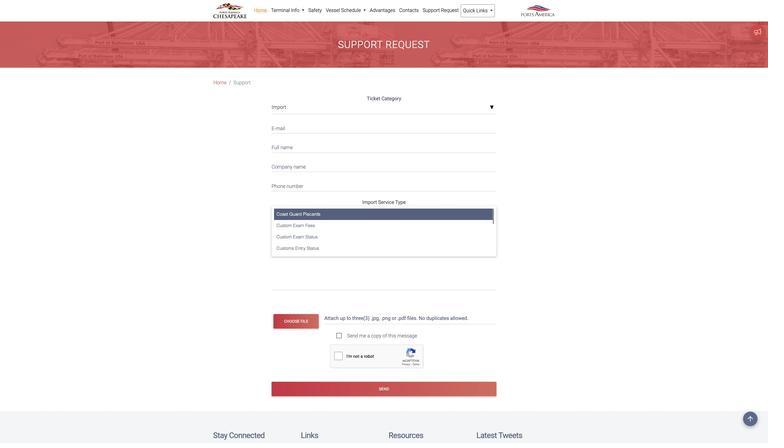 Task type: describe. For each thing, give the bounding box(es) containing it.
send
[[347, 333, 358, 339]]

1 vertical spatial links
[[301, 431, 318, 440]]

terminal
[[271, 7, 290, 13]]

guard
[[289, 212, 302, 217]]

name for company name
[[294, 164, 306, 170]]

latest tweets
[[477, 431, 523, 440]]

bl/container#
[[272, 229, 303, 235]]

tweets
[[499, 431, 523, 440]]

support inside support request link
[[423, 7, 440, 13]]

resources
[[389, 431, 424, 440]]

option
[[300, 208, 314, 214]]

of
[[383, 333, 387, 339]]

mail
[[276, 126, 285, 131]]

category
[[382, 96, 401, 102]]

send me a copy of this message
[[347, 333, 417, 339]]

exam for status
[[293, 235, 304, 240]]

quick links
[[463, 8, 489, 14]]

coast guard placards
[[277, 212, 321, 217]]

choose your option
[[272, 208, 314, 214]]

0 vertical spatial links
[[477, 8, 488, 14]]

Attach up to three(3) .jpg, .png or .pdf files. No duplicates allowed. text field
[[324, 313, 498, 325]]

your for choose
[[289, 208, 299, 214]]

customs
[[277, 246, 294, 251]]

custom for custom exam status
[[277, 235, 292, 240]]

status for custom exam status
[[306, 235, 318, 240]]

terminal info link
[[269, 4, 306, 17]]

safety link
[[306, 4, 324, 17]]

E-mail email field
[[272, 122, 497, 134]]

status for customs entry status
[[307, 246, 319, 251]]

choose for choose file
[[284, 319, 300, 324]]

full
[[272, 145, 279, 151]]

e-
[[272, 126, 276, 131]]

coast
[[277, 212, 288, 217]]

vessel schedule
[[326, 7, 362, 13]]

1 vertical spatial home link
[[214, 79, 227, 87]]

contacts link
[[397, 4, 421, 17]]

specify
[[272, 249, 288, 254]]

terminal info
[[271, 7, 301, 13]]

entry
[[295, 246, 306, 251]]

name for full name
[[281, 145, 293, 151]]

company
[[272, 164, 292, 170]]

e-mail
[[272, 126, 285, 131]]

choose file
[[284, 319, 308, 324]]

support request link
[[421, 4, 461, 17]]

import for import
[[272, 105, 286, 110]]

placards
[[303, 212, 321, 217]]

vessel schedule link
[[324, 4, 368, 17]]

2 vertical spatial support
[[234, 80, 251, 86]]

contacts
[[399, 7, 419, 13]]

1 horizontal spatial support
[[338, 39, 383, 51]]

connected
[[229, 431, 265, 440]]

▼
[[490, 105, 494, 110]]

message
[[398, 333, 417, 339]]

fees
[[306, 223, 315, 228]]



Task type: vqa. For each thing, say whether or not it's contained in the screenshot.
Enter
no



Task type: locate. For each thing, give the bounding box(es) containing it.
2 horizontal spatial support
[[423, 7, 440, 13]]

Company name text field
[[272, 160, 497, 172]]

1 horizontal spatial links
[[477, 8, 488, 14]]

full name
[[272, 145, 293, 151]]

home link
[[252, 4, 269, 17], [214, 79, 227, 87]]

type
[[395, 200, 406, 205]]

stay
[[213, 431, 227, 440]]

1 custom from the top
[[277, 223, 292, 228]]

Specify your issue text field
[[272, 245, 497, 291]]

0 vertical spatial home
[[254, 7, 267, 13]]

home for rightmost the home link
[[254, 7, 267, 13]]

1 vertical spatial import
[[362, 200, 377, 205]]

custom up customs
[[277, 235, 292, 240]]

status down fees
[[306, 235, 318, 240]]

0 horizontal spatial links
[[301, 431, 318, 440]]

name right company
[[294, 164, 306, 170]]

choose left "file"
[[284, 319, 300, 324]]

latest
[[477, 431, 497, 440]]

0 vertical spatial import
[[272, 105, 286, 110]]

quick
[[463, 8, 475, 14]]

schedule
[[341, 7, 361, 13]]

1 vertical spatial home
[[214, 80, 227, 86]]

go to top image
[[743, 412, 758, 427]]

support
[[423, 7, 440, 13], [338, 39, 383, 51], [234, 80, 251, 86]]

issue
[[299, 249, 311, 254]]

phone
[[272, 183, 285, 189]]

1 vertical spatial choose
[[284, 319, 300, 324]]

your
[[289, 208, 299, 214], [289, 249, 298, 254]]

0 horizontal spatial home link
[[214, 79, 227, 87]]

import service type
[[362, 200, 406, 205]]

1 vertical spatial your
[[289, 249, 298, 254]]

this
[[388, 333, 396, 339]]

send
[[379, 387, 389, 392]]

0 vertical spatial status
[[306, 235, 318, 240]]

home for bottommost the home link
[[214, 80, 227, 86]]

exam for fees
[[293, 223, 304, 228]]

name
[[281, 145, 293, 151], [294, 164, 306, 170]]

1 vertical spatial custom
[[277, 235, 292, 240]]

safety
[[308, 7, 322, 13]]

status
[[306, 235, 318, 240], [307, 246, 319, 251]]

vessel
[[326, 7, 340, 13]]

choose left guard on the top left of the page
[[272, 208, 288, 214]]

0 horizontal spatial request
[[386, 39, 430, 51]]

import
[[272, 105, 286, 110], [362, 200, 377, 205]]

0 vertical spatial home link
[[252, 4, 269, 17]]

Full name text field
[[272, 141, 497, 153]]

company name
[[272, 164, 306, 170]]

stay connected
[[213, 431, 265, 440]]

0 horizontal spatial support
[[234, 80, 251, 86]]

advantages link
[[368, 4, 397, 17]]

your left issue
[[289, 249, 298, 254]]

advantages
[[370, 7, 395, 13]]

0 vertical spatial name
[[281, 145, 293, 151]]

name right "full"
[[281, 145, 293, 151]]

service
[[378, 200, 394, 205]]

file
[[301, 319, 308, 324]]

0 horizontal spatial import
[[272, 105, 286, 110]]

request
[[441, 7, 459, 13], [386, 39, 430, 51]]

specify your issue
[[272, 249, 311, 254]]

0 vertical spatial request
[[441, 7, 459, 13]]

import up e-mail
[[272, 105, 286, 110]]

exam
[[293, 223, 304, 228], [293, 235, 304, 240]]

custom
[[277, 223, 292, 228], [277, 235, 292, 240]]

import left service
[[362, 200, 377, 205]]

custom exam fees
[[277, 223, 315, 228]]

1 horizontal spatial name
[[294, 164, 306, 170]]

2 exam from the top
[[293, 235, 304, 240]]

0 vertical spatial support request
[[423, 7, 459, 13]]

1 horizontal spatial request
[[441, 7, 459, 13]]

0 vertical spatial support
[[423, 7, 440, 13]]

quick links link
[[461, 4, 495, 17]]

custom for custom exam fees
[[277, 223, 292, 228]]

1 vertical spatial support request
[[338, 39, 430, 51]]

1 exam from the top
[[293, 223, 304, 228]]

1 horizontal spatial home
[[254, 7, 267, 13]]

phone number
[[272, 183, 303, 189]]

info
[[291, 7, 300, 13]]

0 vertical spatial choose
[[272, 208, 288, 214]]

2 custom from the top
[[277, 235, 292, 240]]

1 vertical spatial name
[[294, 164, 306, 170]]

0 vertical spatial your
[[289, 208, 299, 214]]

send button
[[272, 382, 497, 397]]

choose for choose your option
[[272, 208, 288, 214]]

choose
[[272, 208, 288, 214], [284, 319, 300, 324]]

1 vertical spatial support
[[338, 39, 383, 51]]

home
[[254, 7, 267, 13], [214, 80, 227, 86]]

1 vertical spatial exam
[[293, 235, 304, 240]]

custom exam status
[[277, 235, 318, 240]]

your for specify
[[289, 249, 298, 254]]

0 horizontal spatial home
[[214, 80, 227, 86]]

0 horizontal spatial name
[[281, 145, 293, 151]]

0 vertical spatial exam
[[293, 223, 304, 228]]

ticket
[[367, 96, 380, 102]]

ticket category
[[367, 96, 401, 102]]

exam up the customs entry status
[[293, 235, 304, 240]]

exam down coast guard placards
[[293, 223, 304, 228]]

0 vertical spatial custom
[[277, 223, 292, 228]]

me
[[359, 333, 366, 339]]

custom up bl/container#
[[277, 223, 292, 228]]

1 vertical spatial status
[[307, 246, 319, 251]]

1 horizontal spatial import
[[362, 200, 377, 205]]

support request
[[423, 7, 459, 13], [338, 39, 430, 51]]

customs entry status
[[277, 246, 319, 251]]

a
[[367, 333, 370, 339]]

number
[[287, 183, 303, 189]]

links
[[477, 8, 488, 14], [301, 431, 318, 440]]

1 horizontal spatial home link
[[252, 4, 269, 17]]

1 vertical spatial request
[[386, 39, 430, 51]]

status right entry
[[307, 246, 319, 251]]

import for import service type
[[362, 200, 377, 205]]

Phone number text field
[[272, 180, 497, 192]]

copy
[[371, 333, 382, 339]]

BL/Container# text field
[[272, 225, 497, 237]]

your right coast
[[289, 208, 299, 214]]



